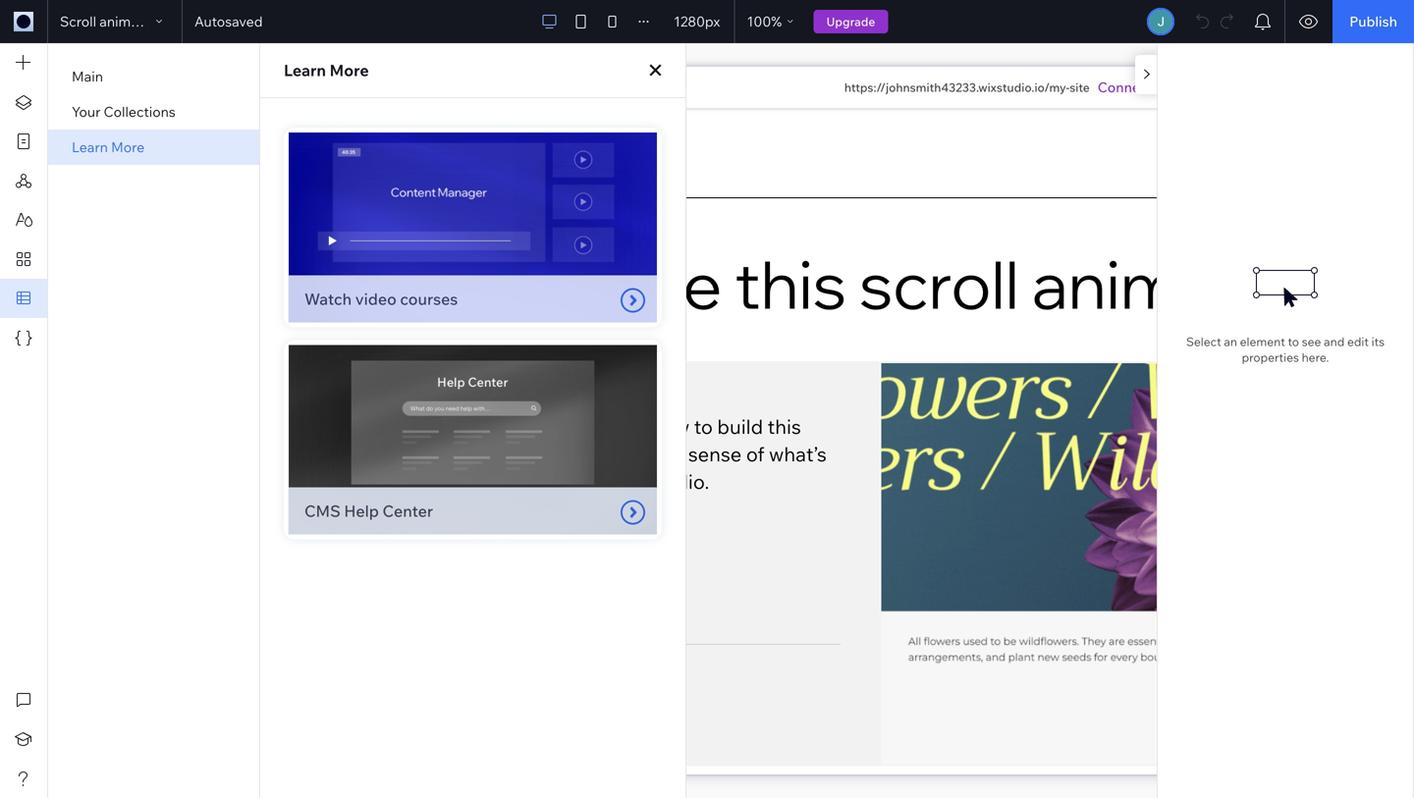Task type: vqa. For each thing, say whether or not it's contained in the screenshot.
Tools button
no



Task type: describe. For each thing, give the bounding box(es) containing it.
site
[[1070, 80, 1090, 95]]

connect
[[1098, 79, 1153, 96]]

cms help center
[[304, 502, 433, 521]]

see
[[1302, 334, 1322, 349]]

select
[[1187, 334, 1222, 349]]

https://johnsmith43233.wixstudio.io/my-site connect domain
[[845, 79, 1206, 96]]

1280
[[674, 13, 705, 30]]

help
[[344, 502, 379, 521]]

an
[[1224, 334, 1238, 349]]

properties
[[1242, 350, 1299, 365]]

0 vertical spatial learn more
[[284, 60, 369, 80]]

%
[[771, 13, 782, 30]]

its
[[1372, 334, 1385, 349]]

0 horizontal spatial more
[[111, 138, 145, 156]]

collections
[[104, 103, 176, 120]]

and
[[1324, 334, 1345, 349]]

here.
[[1302, 350, 1329, 365]]

100
[[747, 13, 771, 30]]

video
[[355, 289, 397, 309]]

avatar image
[[1149, 10, 1173, 33]]

domain
[[1156, 79, 1206, 96]]

cms help center link
[[284, 340, 662, 540]]

publish
[[1350, 13, 1398, 30]]

watch
[[304, 289, 352, 309]]

element
[[1240, 334, 1286, 349]]

100 %
[[747, 13, 782, 30]]

0 vertical spatial more
[[330, 60, 369, 80]]

support videos image
[[289, 133, 657, 323]]

0 horizontal spatial learn
[[72, 138, 108, 156]]



Task type: locate. For each thing, give the bounding box(es) containing it.
select an element to see and edit its properties here.
[[1187, 334, 1385, 365]]

0 horizontal spatial learn more
[[72, 138, 145, 156]]

https://johnsmith43233.wixstudio.io/my-
[[845, 80, 1070, 95]]

0 vertical spatial learn
[[284, 60, 326, 80]]

1 horizontal spatial learn more
[[284, 60, 369, 80]]

px
[[705, 13, 720, 30]]

center
[[383, 502, 433, 521]]

learn
[[284, 60, 326, 80], [72, 138, 108, 156]]

courses
[[400, 289, 458, 309]]

watch video courses
[[304, 289, 458, 309]]

1 horizontal spatial learn
[[284, 60, 326, 80]]

1280 px
[[674, 13, 720, 30]]

your
[[72, 103, 101, 120]]

connect domain button
[[1098, 78, 1206, 97]]

your collections
[[72, 103, 176, 120]]

1 horizontal spatial more
[[330, 60, 369, 80]]

cms
[[304, 502, 341, 521]]

edit
[[1348, 334, 1369, 349]]

publish button
[[1333, 0, 1414, 43]]

more
[[330, 60, 369, 80], [111, 138, 145, 156]]

watch video courses link
[[284, 128, 662, 327]]

main
[[72, 68, 103, 85]]

1 vertical spatial learn
[[72, 138, 108, 156]]

1 vertical spatial learn more
[[72, 138, 145, 156]]

learn more
[[284, 60, 369, 80], [72, 138, 145, 156]]

1 vertical spatial more
[[111, 138, 145, 156]]

autosaved
[[194, 13, 263, 30]]

to
[[1288, 334, 1300, 349]]



